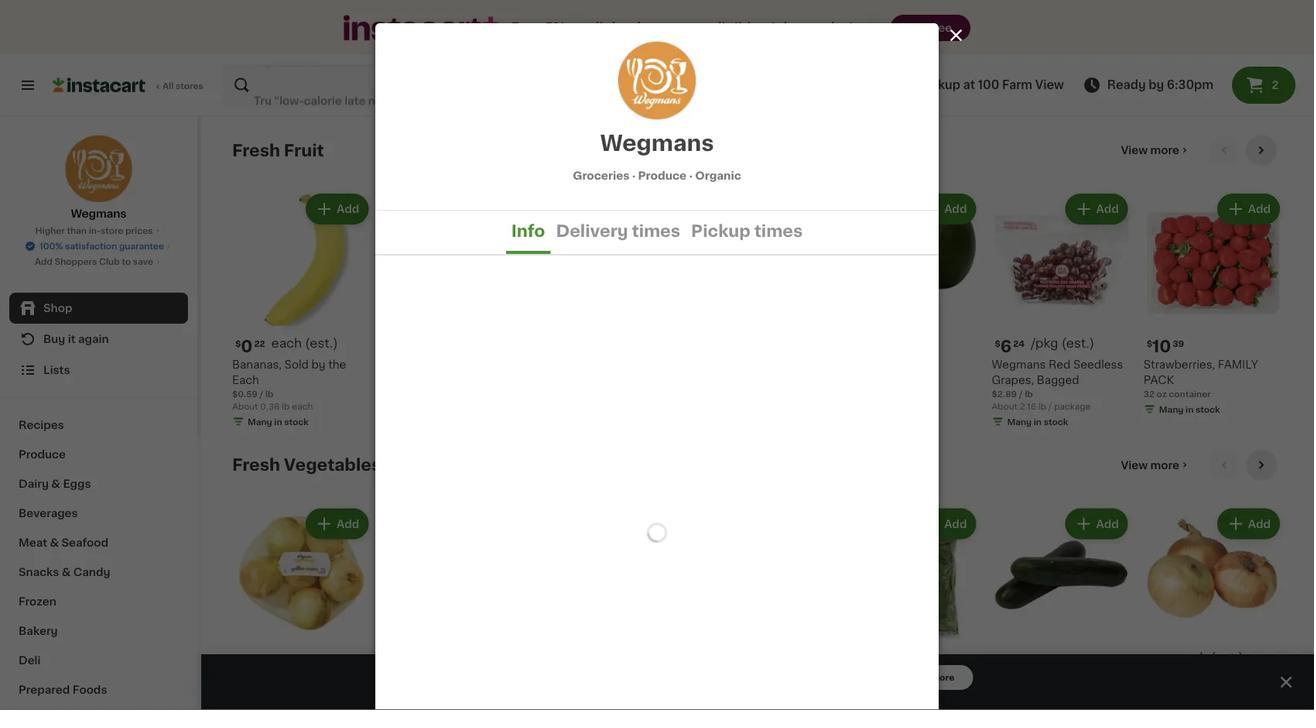 Task type: locate. For each thing, give the bounding box(es) containing it.
2 vertical spatial &
[[62, 567, 71, 578]]

bakery
[[19, 626, 58, 636]]

grapes,
[[992, 374, 1035, 385]]

$ inside $ 6 24
[[995, 339, 1001, 348]]

package
[[1055, 402, 1091, 410]]

deli
[[19, 655, 41, 666]]

&
[[51, 479, 60, 489], [50, 537, 59, 548], [62, 567, 71, 578]]

2 horizontal spatial many in stock
[[1160, 405, 1221, 413]]

view
[[1036, 79, 1065, 91], [1122, 145, 1148, 156], [1122, 459, 1148, 470]]

1 horizontal spatial 79
[[1014, 654, 1025, 662]]

pickup left at
[[920, 79, 961, 91]]

meat & seafood link
[[9, 528, 188, 558]]

fresh down '0.38'
[[232, 457, 280, 473]]

more down 'ready by 6:30pm'
[[1151, 145, 1180, 156]]

bananas,
[[232, 359, 282, 370]]

& left candy
[[62, 567, 71, 578]]

0 vertical spatial &
[[51, 479, 60, 489]]

/
[[260, 389, 263, 398], [1020, 389, 1023, 398], [1049, 402, 1053, 410]]

stock down 'container'
[[1196, 405, 1221, 413]]

earn
[[511, 21, 542, 34]]

about inside bananas, sold by the each $0.59 / lb about 0.38 lb each
[[232, 402, 258, 410]]

0 horizontal spatial times
[[632, 223, 681, 239]]

100% satisfaction guarantee
[[40, 242, 164, 250]]

pickup for pickup times
[[691, 223, 751, 239]]

many down 2.16
[[1008, 417, 1032, 426]]

wegmans inside wegmans red seedless grapes, bagged $2.89 / lb about 2.16 lb / package
[[992, 359, 1046, 370]]

0 vertical spatial 0
[[241, 338, 253, 354]]

view more button down 'ready by 6:30pm'
[[1115, 135, 1197, 166]]

1 79 from the left
[[250, 654, 261, 662]]

seafood
[[62, 537, 108, 548]]

fresh
[[232, 142, 280, 158], [874, 359, 904, 370], [232, 457, 280, 473]]

by right "ready"
[[1149, 79, 1165, 91]]

1 1 from the left
[[241, 653, 248, 669]]

1 horizontal spatial many
[[1008, 417, 1032, 426]]

0 vertical spatial more
[[1151, 145, 1180, 156]]

view down "ready"
[[1122, 145, 1148, 156]]

shop link
[[9, 293, 188, 324]]

main content
[[201, 116, 1315, 710]]

view right farm
[[1036, 79, 1065, 91]]

(est.) inside $6.24 per package (estimated) 'element'
[[1062, 337, 1095, 349]]

0 vertical spatial by
[[1149, 79, 1165, 91]]

each inside $ 1 19 each (est.)
[[1178, 652, 1208, 664]]

many in stock down 'container'
[[1160, 405, 1221, 413]]

pickup inside popup button
[[920, 79, 961, 91]]

about
[[232, 402, 258, 410], [992, 402, 1018, 410], [384, 701, 410, 709], [1144, 701, 1170, 709]]

delivery times tab
[[551, 211, 686, 254]]

wegmans logo image down on
[[619, 42, 696, 119]]

1 vertical spatial produce
[[19, 449, 66, 460]]

each right '0.38'
[[292, 402, 313, 410]]

1 vertical spatial 0
[[1001, 653, 1013, 669]]

by inside bananas, sold by the each $0.59 / lb about 0.38 lb each
[[312, 359, 326, 370]]

wegmans up grapes,
[[992, 359, 1046, 370]]

19
[[1162, 654, 1171, 662]]

/ right 2.16
[[1049, 402, 1053, 410]]

item carousel region
[[232, 135, 1284, 437], [232, 449, 1284, 710]]

try free
[[909, 22, 952, 33]]

1 vertical spatial view more
[[1122, 459, 1180, 470]]

prepared
[[19, 684, 70, 695]]

0 horizontal spatial /
[[260, 389, 263, 398]]

79 inside $ 1 79
[[250, 654, 261, 662]]

1 item carousel region from the top
[[232, 135, 1284, 437]]

many in stock for 0
[[248, 417, 309, 426]]

in for 0
[[274, 417, 282, 426]]

1 · from the left
[[632, 170, 636, 181]]

many in stock down '0.38'
[[248, 417, 309, 426]]

1 vertical spatial pickup
[[691, 223, 751, 239]]

wegmans baby spinach salad
[[840, 673, 972, 700]]

candy
[[73, 567, 110, 578]]

lb right 2.16
[[1039, 402, 1047, 410]]

each inside bananas, sold by the each $0.59 / lb about 0.38 lb each
[[292, 402, 313, 410]]

fresh fruit
[[232, 142, 324, 158]]

/pkg (est.)
[[1031, 337, 1095, 349]]

1 vertical spatial wegmans logo image
[[65, 135, 133, 203]]

recipes link
[[9, 410, 188, 440]]

many in stock
[[1160, 405, 1221, 413], [248, 417, 309, 426], [1008, 417, 1069, 426]]

in down 2.16
[[1034, 417, 1042, 426]]

1 horizontal spatial /
[[1020, 389, 1023, 398]]

1 horizontal spatial times
[[755, 223, 803, 239]]

view more button down oz
[[1115, 449, 1197, 480]]

(est.) right 19
[[1211, 652, 1244, 664]]

info tab
[[506, 211, 551, 254]]

more for each (est.)
[[1151, 459, 1180, 470]]

0 for $ 0 22
[[241, 338, 253, 354]]

to
[[122, 257, 131, 266]]

about down $2.89
[[992, 402, 1018, 410]]

0 right more button
[[1001, 653, 1013, 669]]

fresh down $0.69 "element"
[[874, 359, 904, 370]]

many down '0.38'
[[248, 417, 272, 426]]

1 horizontal spatial 0
[[1001, 653, 1013, 669]]

2 view more button from the top
[[1115, 449, 1197, 480]]

wegmans logo image
[[619, 42, 696, 119], [65, 135, 133, 203]]

about 0.71 lb each
[[384, 701, 462, 709]]

2 vertical spatial view
[[1122, 459, 1148, 470]]

many in stock down 2.16
[[1008, 417, 1069, 426]]

1 view more button from the top
[[1115, 135, 1197, 166]]

save
[[133, 257, 153, 266]]

/ for 0
[[260, 389, 263, 398]]

2 1 from the left
[[1153, 653, 1160, 669]]

each inside button
[[441, 701, 462, 709]]

delivery
[[556, 223, 628, 239]]

1 horizontal spatial ·
[[689, 170, 693, 181]]

$ for $ 10 39
[[1147, 339, 1153, 348]]

many down oz
[[1160, 405, 1184, 413]]

0 horizontal spatial many in stock
[[248, 417, 309, 426]]

1 times from the left
[[632, 223, 681, 239]]

strawberries,
[[1144, 359, 1216, 370]]

about inside wegmans red seedless grapes, bagged $2.89 / lb about 2.16 lb / package
[[992, 402, 1018, 410]]

buy it again link
[[9, 324, 188, 355]]

times inside tab
[[755, 223, 803, 239]]

by
[[1149, 79, 1165, 91], [312, 359, 326, 370]]

100% satisfaction guarantee button
[[24, 237, 173, 252]]

snacks & candy
[[19, 567, 110, 578]]

2 horizontal spatial stock
[[1196, 405, 1221, 413]]

view more for 10
[[1122, 145, 1180, 156]]

1 vertical spatial view more button
[[1115, 449, 1197, 480]]

pickup down organic
[[691, 223, 751, 239]]

times inside "tab"
[[632, 223, 681, 239]]

view more button for 10
[[1115, 135, 1197, 166]]

None search field
[[221, 63, 643, 107]]

1 horizontal spatial by
[[1149, 79, 1165, 91]]

2 more from the top
[[1151, 459, 1180, 470]]

stock down package
[[1044, 417, 1069, 426]]

more for 10
[[1151, 145, 1180, 156]]

wegmans up salad
[[840, 673, 894, 684]]

at
[[964, 79, 976, 91]]

produce down recipes
[[19, 449, 66, 460]]

2
[[1273, 80, 1279, 91]]

0 horizontal spatial 1
[[241, 653, 248, 669]]

2.16
[[1020, 402, 1037, 410]]

1 vertical spatial more
[[1151, 459, 1180, 470]]

stock down bananas, sold by the each $0.59 / lb about 0.38 lb each
[[284, 417, 309, 426]]

many in stock for 6
[[1008, 417, 1069, 426]]

limes
[[907, 359, 939, 370]]

eligible
[[710, 21, 760, 34]]

(est.)
[[305, 337, 338, 349], [1062, 337, 1095, 349], [1211, 652, 1244, 664]]

$0.59
[[232, 389, 258, 398]]

0 vertical spatial produce
[[639, 170, 687, 181]]

·
[[632, 170, 636, 181], [689, 170, 693, 181]]

item carousel region containing fresh vegetables
[[232, 449, 1284, 710]]

item carousel region containing fresh fruit
[[232, 135, 1284, 437]]

produce
[[639, 170, 687, 181], [19, 449, 66, 460]]

2 horizontal spatial (est.)
[[1211, 652, 1244, 664]]

view more down the ready by 6:30pm link
[[1122, 145, 1180, 156]]

about down $0.59
[[232, 402, 258, 410]]

0 horizontal spatial pickup
[[691, 223, 751, 239]]

it
[[68, 334, 76, 345]]

1
[[241, 653, 248, 669], [1153, 653, 1160, 669]]

spinach
[[928, 673, 972, 684]]

pickup
[[763, 21, 809, 34]]

frozen
[[19, 596, 56, 607]]

$ for $ 1 79
[[235, 654, 241, 662]]

$ for $ 0 22
[[235, 339, 241, 347]]

about left 0.71
[[384, 701, 410, 709]]

1 vertical spatial fresh
[[874, 359, 904, 370]]

more down oz
[[1151, 459, 1180, 470]]

0 horizontal spatial (est.)
[[305, 337, 338, 349]]

0 vertical spatial fresh
[[232, 142, 280, 158]]

1 vertical spatial &
[[50, 537, 59, 548]]

view down 32 at right bottom
[[1122, 459, 1148, 470]]

snacks & candy link
[[9, 558, 188, 587]]

stock for 0
[[284, 417, 309, 426]]

farm
[[1003, 79, 1033, 91]]

0 vertical spatial view more
[[1122, 145, 1180, 156]]

wegmans logo image up higher than in-store prices 'link'
[[65, 135, 133, 203]]

/pkg
[[1031, 337, 1059, 349]]

close modal image
[[947, 26, 966, 45]]

2 view more from the top
[[1122, 459, 1180, 470]]

0 horizontal spatial 79
[[250, 654, 261, 662]]

by left the
[[312, 359, 326, 370]]

& right meat at the bottom left
[[50, 537, 59, 548]]

1 horizontal spatial (est.)
[[1062, 337, 1095, 349]]

0 vertical spatial view more button
[[1115, 135, 1197, 166]]

each up sold in the bottom of the page
[[271, 337, 302, 349]]

(est.) up red
[[1062, 337, 1095, 349]]

1 inside $ 1 19 each (est.)
[[1153, 653, 1160, 669]]

buy it again
[[43, 334, 109, 345]]

pickup
[[920, 79, 961, 91], [691, 223, 751, 239]]

$ inside $ 10 39
[[1147, 339, 1153, 348]]

(est.) up the
[[305, 337, 338, 349]]

0 left 22 at the left of page
[[241, 338, 253, 354]]

lb
[[266, 389, 274, 398], [1025, 389, 1034, 398], [282, 402, 290, 410], [1039, 402, 1047, 410], [431, 701, 439, 709], [1194, 701, 1201, 709]]

pickup times tab
[[686, 211, 809, 254]]

0 vertical spatial pickup
[[920, 79, 961, 91]]

& left eggs
[[51, 479, 60, 489]]

pickup inside tab
[[691, 223, 751, 239]]

6:30pm
[[1167, 79, 1214, 91]]

0 horizontal spatial stock
[[284, 417, 309, 426]]

2 vertical spatial fresh
[[232, 457, 280, 473]]

0
[[241, 338, 253, 354], [1001, 653, 1013, 669]]

/ inside bananas, sold by the each $0.59 / lb about 0.38 lb each
[[260, 389, 263, 398]]

1 horizontal spatial pickup
[[920, 79, 961, 91]]

vegetables
[[284, 457, 381, 473]]

tab list containing info
[[376, 211, 939, 254]]

1 view more from the top
[[1122, 145, 1180, 156]]

32
[[1144, 389, 1155, 398]]

2 horizontal spatial in
[[1186, 405, 1194, 413]]

view more button
[[1115, 135, 1197, 166], [1115, 449, 1197, 480]]

large fresh limes
[[840, 359, 939, 370]]

79
[[250, 654, 261, 662], [1014, 654, 1025, 662]]

wegmans up the 'groceries · produce · organic'
[[600, 132, 714, 154]]

/ up 2.16
[[1020, 389, 1023, 398]]

$0.22 each (estimated) element
[[232, 336, 372, 356]]

fresh vegetables
[[232, 457, 381, 473]]

view more down 32 at right bottom
[[1122, 459, 1180, 470]]

$ inside $ 0 79
[[995, 654, 1001, 662]]

stock
[[1196, 405, 1221, 413], [284, 417, 309, 426], [1044, 417, 1069, 426]]

1 horizontal spatial many in stock
[[1008, 417, 1069, 426]]

each right the 0.52
[[1204, 701, 1225, 709]]

$ inside $ 1 79
[[235, 654, 241, 662]]

$6.24 per package (estimated) element
[[992, 336, 1132, 356]]

1 horizontal spatial 1
[[1153, 653, 1160, 669]]

produce left organic
[[639, 170, 687, 181]]

in down '0.38'
[[274, 417, 282, 426]]

0 horizontal spatial 0
[[241, 338, 253, 354]]

2 times from the left
[[755, 223, 803, 239]]

again
[[78, 334, 109, 345]]

product group
[[232, 190, 372, 431], [384, 190, 524, 384], [536, 190, 676, 397], [688, 190, 828, 403], [840, 190, 980, 390], [992, 190, 1132, 431], [1144, 190, 1284, 418], [232, 505, 372, 710], [536, 505, 676, 710], [840, 505, 980, 710], [992, 505, 1132, 699], [1144, 505, 1284, 710]]

· left organic
[[689, 170, 693, 181]]

product group containing 10
[[1144, 190, 1284, 418]]

10
[[1153, 338, 1172, 354]]

many
[[1160, 405, 1184, 413], [248, 417, 272, 426], [1008, 417, 1032, 426]]

0 horizontal spatial many
[[248, 417, 272, 426]]

container
[[1169, 389, 1212, 398]]

100%
[[40, 242, 63, 250]]

0 horizontal spatial in
[[274, 417, 282, 426]]

1 vertical spatial item carousel region
[[232, 449, 1284, 710]]

79 inside $ 0 79
[[1014, 654, 1025, 662]]

$ inside $ 1 19 each (est.)
[[1147, 654, 1153, 662]]

1 more from the top
[[1151, 145, 1180, 156]]

(est.) inside '$0.22 each (estimated)' element
[[305, 337, 338, 349]]

each for 0.52
[[1204, 701, 1225, 709]]

pickup at 100 farm view
[[920, 79, 1065, 91]]

2 item carousel region from the top
[[232, 449, 1284, 710]]

lb right 0.71
[[431, 701, 439, 709]]

1 horizontal spatial wegmans logo image
[[619, 42, 696, 119]]

0 horizontal spatial by
[[312, 359, 326, 370]]

each right 19
[[1178, 652, 1208, 664]]

/ up '0.38'
[[260, 389, 263, 398]]

· right groceries
[[632, 170, 636, 181]]

tab list
[[376, 211, 939, 254]]

wegmans red seedless grapes, bagged $2.89 / lb about 2.16 lb / package
[[992, 359, 1124, 410]]

in-
[[89, 226, 101, 235]]

$0.69 element
[[840, 336, 980, 356]]

each
[[271, 337, 302, 349], [292, 402, 313, 410], [1178, 652, 1208, 664], [441, 701, 462, 709], [1204, 701, 1225, 709]]

1 horizontal spatial stock
[[1044, 417, 1069, 426]]

each right 0.71
[[441, 701, 462, 709]]

express icon image
[[344, 15, 499, 41]]

in down 'container'
[[1186, 405, 1194, 413]]

lists
[[43, 365, 70, 376]]

add button
[[307, 195, 367, 223], [459, 195, 519, 223], [611, 195, 671, 223], [763, 195, 823, 223], [915, 195, 975, 223], [1067, 195, 1127, 223], [1219, 195, 1279, 223], [307, 510, 367, 538], [611, 510, 671, 538], [915, 510, 975, 538], [1067, 510, 1127, 538], [1219, 510, 1279, 538]]

prepared foods link
[[9, 675, 188, 705]]

baby
[[897, 673, 925, 684]]

1 vertical spatial by
[[312, 359, 326, 370]]

1 horizontal spatial in
[[1034, 417, 1042, 426]]

& for snacks
[[62, 567, 71, 578]]

fresh left fruit
[[232, 142, 280, 158]]

$ for $ 0 79
[[995, 654, 1001, 662]]

1 for $ 1 19 each (est.)
[[1153, 653, 1160, 669]]

0 vertical spatial item carousel region
[[232, 135, 1284, 437]]

lb inside button
[[431, 701, 439, 709]]

$ inside $ 0 22
[[235, 339, 241, 347]]

2 79 from the left
[[1014, 654, 1025, 662]]

2 horizontal spatial many
[[1160, 405, 1184, 413]]

0 horizontal spatial ·
[[632, 170, 636, 181]]

about inside button
[[384, 701, 410, 709]]

1 vertical spatial view
[[1122, 145, 1148, 156]]



Task type: describe. For each thing, give the bounding box(es) containing it.
0.52
[[1172, 701, 1191, 709]]

79 for 0
[[1014, 654, 1025, 662]]

instacart logo image
[[53, 76, 146, 94]]

satisfaction
[[65, 242, 117, 250]]

0.71
[[412, 701, 429, 709]]

100
[[978, 79, 1000, 91]]

large fresh limes button
[[840, 190, 980, 390]]

free
[[930, 22, 952, 33]]

wegmans baby spinach salad button
[[840, 505, 980, 710]]

snacks
[[19, 567, 59, 578]]

back
[[612, 21, 645, 34]]

(est.) inside $ 1 19 each (est.)
[[1211, 652, 1244, 664]]

info
[[512, 223, 545, 239]]

view for each (est.)
[[1122, 459, 1148, 470]]

produce link
[[9, 440, 188, 469]]

about 0.71 lb each button
[[384, 505, 524, 710]]

prices
[[125, 226, 153, 235]]

(est.) for 6
[[1062, 337, 1095, 349]]

earn 5% credit back on every eligible pickup order!
[[511, 21, 854, 34]]

lb up 2.16
[[1025, 389, 1034, 398]]

times for pickup times
[[755, 223, 803, 239]]

many for 0
[[248, 417, 272, 426]]

add shoppers club to save link
[[35, 256, 163, 268]]

$ 6 24
[[995, 338, 1025, 354]]

organic
[[696, 170, 742, 181]]

ready
[[1108, 79, 1146, 91]]

$ for $ 6 24
[[995, 339, 1001, 348]]

view more button for each (est.)
[[1115, 449, 1197, 480]]

view for 10
[[1122, 145, 1148, 156]]

0 vertical spatial wegmans logo image
[[619, 42, 696, 119]]

about left the 0.52
[[1144, 701, 1170, 709]]

wegmans link
[[65, 135, 133, 221]]

many for 6
[[1008, 417, 1032, 426]]

dairy
[[19, 479, 49, 489]]

$2.89
[[992, 389, 1018, 398]]

about 0.52 lb each
[[1144, 701, 1225, 709]]

bakery link
[[9, 616, 188, 646]]

0.38
[[260, 402, 280, 410]]

shoppers
[[55, 257, 97, 266]]

2 horizontal spatial /
[[1049, 402, 1053, 410]]

39
[[1173, 339, 1185, 348]]

shop
[[43, 303, 72, 314]]

higher than in-store prices link
[[35, 225, 162, 237]]

(est.) for 0
[[305, 337, 338, 349]]

$ 10 39
[[1147, 338, 1185, 354]]

all
[[163, 82, 174, 90]]

each (est.)
[[271, 337, 338, 349]]

$1.19 each (estimated) element
[[1144, 651, 1284, 671]]

bagged
[[1037, 374, 1080, 385]]

pickup for pickup at 100 farm view
[[920, 79, 961, 91]]

beverages link
[[9, 499, 188, 528]]

add inside add shoppers club to save link
[[35, 257, 53, 266]]

pack
[[1144, 374, 1175, 385]]

fresh for fresh fruit
[[232, 142, 280, 158]]

$ 1 19 each (est.)
[[1147, 652, 1244, 669]]

times for delivery times
[[632, 223, 681, 239]]

recipes
[[19, 420, 64, 431]]

0 for $ 0 79
[[1001, 653, 1013, 669]]

79 for 1
[[250, 654, 261, 662]]

& for meat
[[50, 537, 59, 548]]

fruit
[[284, 142, 324, 158]]

wegmans inside wegmans baby spinach salad
[[840, 673, 894, 684]]

& for dairy
[[51, 479, 60, 489]]

pickup at 100 farm view button
[[895, 63, 1065, 107]]

dairy & eggs
[[19, 479, 91, 489]]

2 button
[[1233, 67, 1296, 104]]

fresh for fresh vegetables
[[232, 457, 280, 473]]

main content containing fresh fruit
[[201, 116, 1315, 710]]

beverages
[[19, 508, 78, 519]]

lb right '0.38'
[[282, 402, 290, 410]]

$ 0 22
[[235, 338, 265, 354]]

fresh inside button
[[874, 359, 904, 370]]

eggs
[[63, 479, 91, 489]]

all stores
[[163, 82, 203, 90]]

deli link
[[9, 646, 188, 675]]

1 for $ 1 79
[[241, 653, 248, 669]]

product group containing 6
[[992, 190, 1132, 431]]

wegmans up higher than in-store prices 'link'
[[71, 208, 127, 219]]

lb right the 0.52
[[1194, 701, 1201, 709]]

$ for $ 1 19 each (est.)
[[1147, 654, 1153, 662]]

stores
[[176, 82, 203, 90]]

meat
[[19, 537, 47, 548]]

add shoppers club to save
[[35, 257, 153, 266]]

higher
[[35, 226, 65, 235]]

each for 0.71
[[441, 701, 462, 709]]

strawberries, family pack 32 oz container
[[1144, 359, 1259, 398]]

by inside the ready by 6:30pm link
[[1149, 79, 1165, 91]]

more
[[932, 673, 955, 682]]

2 · from the left
[[689, 170, 693, 181]]

bananas, sold by the each $0.59 / lb about 0.38 lb each
[[232, 359, 346, 410]]

24
[[1014, 339, 1025, 348]]

$ 1 79
[[235, 653, 261, 669]]

more button
[[913, 665, 974, 690]]

all stores link
[[53, 63, 204, 107]]

6
[[1001, 338, 1012, 354]]

0 vertical spatial view
[[1036, 79, 1065, 91]]

groceries
[[573, 170, 630, 181]]

22
[[254, 339, 265, 347]]

try
[[909, 22, 927, 33]]

each for 1
[[1178, 652, 1208, 664]]

0 horizontal spatial produce
[[19, 449, 66, 460]]

the
[[328, 359, 346, 370]]

foods
[[73, 684, 107, 695]]

order!
[[812, 21, 854, 34]]

on
[[648, 21, 666, 34]]

view more for each (est.)
[[1122, 459, 1180, 470]]

lb up '0.38'
[[266, 389, 274, 398]]

salad
[[840, 689, 870, 700]]

than
[[67, 226, 87, 235]]

1 horizontal spatial produce
[[639, 170, 687, 181]]

0 horizontal spatial wegmans logo image
[[65, 135, 133, 203]]

frozen link
[[9, 587, 188, 616]]

stock for 6
[[1044, 417, 1069, 426]]

treatment tracker modal dialog
[[201, 654, 1315, 710]]

$2.29 element
[[840, 651, 980, 671]]

/ for 6
[[1020, 389, 1023, 398]]

lists link
[[9, 355, 188, 386]]

in for 6
[[1034, 417, 1042, 426]]

ready by 6:30pm
[[1108, 79, 1214, 91]]



Task type: vqa. For each thing, say whether or not it's contained in the screenshot.
6
yes



